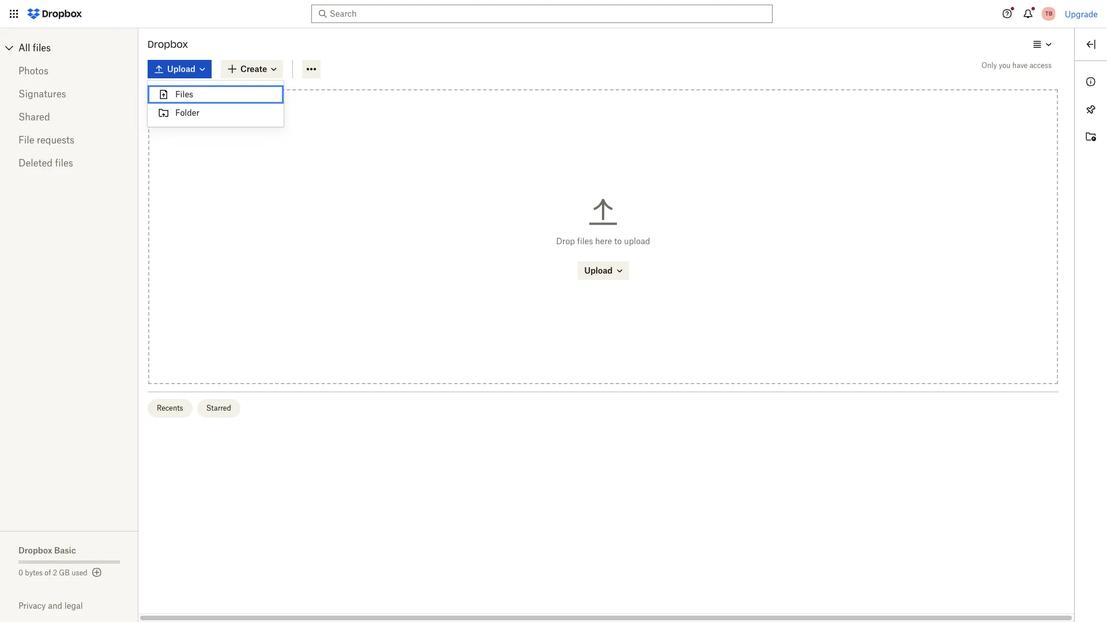Task type: describe. For each thing, give the bounding box(es) containing it.
0
[[18, 569, 23, 578]]

only you have access
[[982, 61, 1052, 70]]

upload
[[624, 237, 650, 246]]

deleted
[[18, 157, 53, 169]]

files
[[175, 89, 193, 99]]

legal
[[64, 602, 83, 611]]

shared link
[[18, 106, 120, 129]]

2
[[53, 569, 57, 578]]

shared
[[18, 111, 50, 123]]

all
[[18, 42, 30, 54]]

upgrade
[[1065, 9, 1098, 19]]

get more space image
[[90, 566, 104, 580]]

drop
[[556, 237, 575, 246]]

you
[[999, 61, 1011, 70]]

deleted files
[[18, 157, 73, 169]]

basic
[[54, 546, 76, 556]]

used
[[72, 569, 87, 578]]

to
[[614, 237, 622, 246]]

bytes
[[25, 569, 43, 578]]

file requests link
[[18, 129, 120, 152]]

starred
[[206, 404, 231, 413]]

access
[[1030, 61, 1052, 70]]

files for deleted
[[55, 157, 73, 169]]

gb
[[59, 569, 70, 578]]

open information panel image
[[1084, 75, 1098, 89]]

upgrade link
[[1065, 9, 1098, 19]]

requests
[[37, 134, 74, 146]]

dropbox logo - go to the homepage image
[[23, 5, 86, 23]]

open details pane image
[[1084, 37, 1098, 51]]

and
[[48, 602, 62, 611]]

dropbox basic
[[18, 546, 76, 556]]

privacy and legal link
[[18, 602, 138, 611]]



Task type: locate. For each thing, give the bounding box(es) containing it.
have
[[1013, 61, 1028, 70]]

of
[[45, 569, 51, 578]]

recents button
[[148, 400, 192, 418]]

open pinned items image
[[1084, 103, 1098, 117]]

deleted files link
[[18, 152, 120, 175]]

file
[[18, 134, 34, 146]]

drop files here to upload
[[556, 237, 650, 246]]

0 horizontal spatial files
[[33, 42, 51, 54]]

0 bytes of 2 gb used
[[18, 569, 87, 578]]

dropbox up the files
[[148, 39, 188, 50]]

1 vertical spatial files
[[55, 157, 73, 169]]

1 vertical spatial dropbox
[[18, 546, 52, 556]]

files inside all files "link"
[[33, 42, 51, 54]]

2 horizontal spatial files
[[577, 237, 593, 246]]

signatures link
[[18, 82, 120, 106]]

all files link
[[18, 39, 138, 57]]

privacy and legal
[[18, 602, 83, 611]]

open activity image
[[1084, 130, 1098, 144]]

dropbox for dropbox
[[148, 39, 188, 50]]

0 horizontal spatial dropbox
[[18, 546, 52, 556]]

files inside deleted files link
[[55, 157, 73, 169]]

photos link
[[18, 59, 120, 82]]

all files
[[18, 42, 51, 54]]

dropbox for dropbox basic
[[18, 546, 52, 556]]

files for drop
[[577, 237, 593, 246]]

photos
[[18, 65, 48, 77]]

files menu item
[[148, 85, 284, 104]]

file requests
[[18, 134, 74, 146]]

privacy
[[18, 602, 46, 611]]

files for all
[[33, 42, 51, 54]]

dropbox up bytes
[[18, 546, 52, 556]]

only
[[982, 61, 997, 70]]

here
[[595, 237, 612, 246]]

files left here on the top of the page
[[577, 237, 593, 246]]

files down file requests link on the top of the page
[[55, 157, 73, 169]]

files right all
[[33, 42, 51, 54]]

0 vertical spatial files
[[33, 42, 51, 54]]

2 vertical spatial files
[[577, 237, 593, 246]]

starred button
[[197, 400, 240, 418]]

1 horizontal spatial dropbox
[[148, 39, 188, 50]]

recents
[[157, 404, 183, 413]]

files
[[33, 42, 51, 54], [55, 157, 73, 169], [577, 237, 593, 246]]

folder
[[175, 108, 200, 118]]

0 vertical spatial dropbox
[[148, 39, 188, 50]]

folder menu item
[[148, 104, 284, 122]]

dropbox
[[148, 39, 188, 50], [18, 546, 52, 556]]

signatures
[[18, 88, 66, 100]]

global header element
[[0, 0, 1108, 28]]

1 horizontal spatial files
[[55, 157, 73, 169]]



Task type: vqa. For each thing, say whether or not it's contained in the screenshot.
Get more space 'image'
yes



